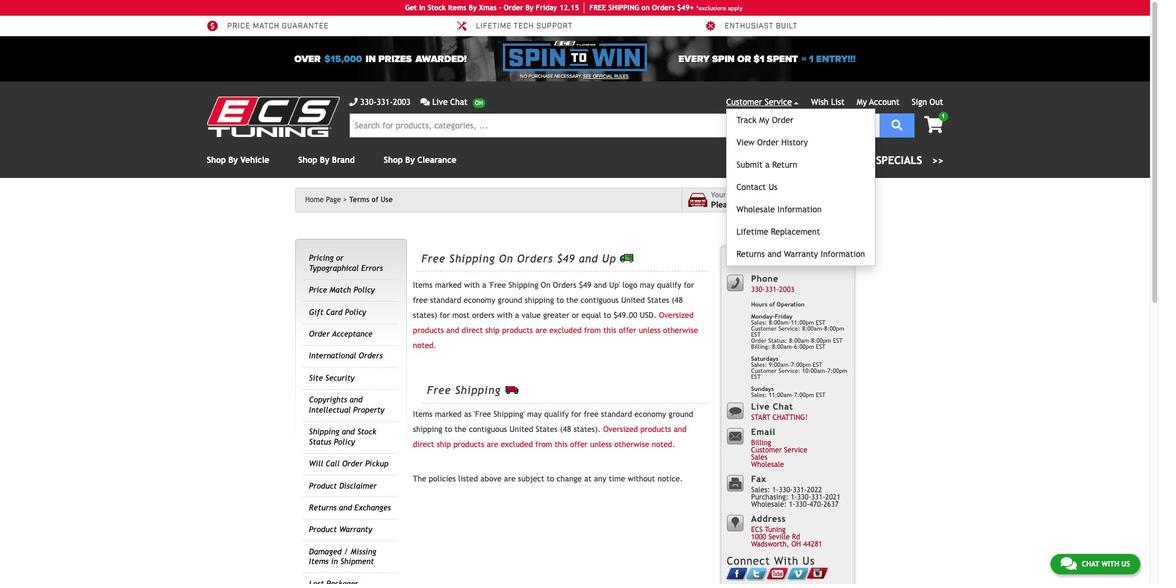 Task type: locate. For each thing, give the bounding box(es) containing it.
or inside pricing or typographical errors
[[336, 254, 344, 263]]

0 horizontal spatial excluded
[[501, 440, 533, 449]]

0 vertical spatial unless
[[639, 326, 661, 335]]

oversized for free shipping
[[603, 425, 638, 434]]

stock down property
[[357, 428, 377, 437]]

direct up the
[[413, 440, 434, 449]]

ecs
[[752, 526, 763, 535]]

in inside damaged / missing items in shipment
[[331, 558, 338, 567]]

friday down operation
[[775, 313, 793, 320]]

and left up'
[[594, 281, 607, 290]]

2 horizontal spatial are
[[536, 326, 547, 335]]

*exclusions
[[697, 5, 727, 11]]

contact up tap
[[737, 182, 766, 192]]

marked inside items marked as 'free shipping' may qualify for free standard economy ground shipping to the contiguous united states (48 states).
[[435, 410, 462, 419]]

live for live chat start chatting!
[[752, 402, 770, 412]]

1 horizontal spatial for
[[571, 410, 582, 419]]

0 vertical spatial contiguous
[[581, 296, 619, 305]]

0 vertical spatial contact us
[[737, 182, 778, 192]]

comments image inside "chat with us" link
[[1061, 557, 1077, 571]]

marked inside the items marked with a 'free shipping on orders $49 and up' logo may qualify for free standard economy ground shipping to the contiguous united states (48 states) for most orders with a value greater or equal to $49.00 usd.
[[435, 281, 462, 290]]

customer service link
[[752, 447, 808, 455]]

qualify
[[657, 281, 682, 290], [545, 410, 569, 419]]

vehicle
[[241, 155, 269, 165], [728, 191, 751, 199]]

contact us inside 'customer service' element
[[737, 182, 778, 192]]

1 vertical spatial free
[[584, 410, 599, 419]]

states)
[[413, 311, 437, 320]]

1 vertical spatial price
[[309, 286, 327, 295]]

live chat start chatting!
[[752, 402, 808, 422]]

or left $1
[[738, 53, 752, 65]]

1 vertical spatial in
[[331, 558, 338, 567]]

the policies listed above are subject to change at any time without notice.
[[413, 475, 683, 484]]

0 horizontal spatial contiguous
[[469, 425, 507, 434]]

1 horizontal spatial standard
[[601, 410, 632, 419]]

1 vertical spatial oversized products and direct ship products are excluded from this offer unless otherwise noted.
[[413, 425, 687, 449]]

comments image
[[421, 98, 430, 106], [1061, 557, 1077, 571]]

service inside the email billing customer service sales wholesale
[[784, 447, 808, 455]]

items inside the items marked with a 'free shipping on orders $49 and up' logo may qualify for free standard economy ground shipping to the contiguous united states (48 states) for most orders with a value greater or equal to $49.00 usd.
[[413, 281, 433, 290]]

1 horizontal spatial offer
[[619, 326, 637, 335]]

of for hours
[[770, 301, 775, 308]]

united inside the items marked with a 'free shipping on orders $49 and up' logo may qualify for free standard economy ground shipping to the contiguous united states (48 states) for most orders with a value greater or equal to $49.00 usd.
[[621, 296, 645, 305]]

items down the damaged at the left of the page
[[309, 558, 329, 567]]

are for free shipping on orders $49 and up
[[536, 326, 547, 335]]

0 horizontal spatial standard
[[430, 296, 461, 305]]

1 vertical spatial lifetime
[[737, 227, 769, 237]]

2 horizontal spatial for
[[684, 281, 694, 290]]

1 vertical spatial oversized
[[603, 425, 638, 434]]

by for shop by clearance
[[405, 155, 415, 165]]

0 horizontal spatial stock
[[357, 428, 377, 437]]

0 horizontal spatial direct
[[413, 440, 434, 449]]

0 horizontal spatial comments image
[[421, 98, 430, 106]]

returns up product warranty link
[[309, 504, 337, 513]]

above
[[481, 475, 502, 484]]

excluded down shipping'
[[501, 440, 533, 449]]

ship up policies
[[437, 440, 451, 449]]

order
[[504, 4, 524, 12], [772, 115, 794, 125], [758, 138, 779, 147], [309, 330, 330, 339], [752, 338, 767, 344], [342, 460, 363, 469]]

2 marked from the top
[[435, 410, 462, 419]]

1 right =
[[809, 53, 814, 65]]

for up states).
[[571, 410, 582, 419]]

standard inside items marked as 'free shipping' may qualify for free standard economy ground shipping to the contiguous united states (48 states).
[[601, 410, 632, 419]]

may inside the items marked with a 'free shipping on orders $49 and up' logo may qualify for free standard economy ground shipping to the contiguous united states (48 states) for most orders with a value greater or equal to $49.00 usd.
[[640, 281, 655, 290]]

phone 330-331-2003
[[752, 274, 795, 294]]

1 horizontal spatial over
[[294, 53, 321, 65]]

sales:
[[752, 319, 767, 326], [752, 362, 767, 368], [752, 392, 767, 399], [752, 486, 771, 495]]

0 vertical spatial live
[[432, 97, 448, 107]]

and inside 'customer service' element
[[768, 249, 782, 259]]

connect with us
[[727, 555, 815, 568]]

331- inside 330-331-2003 link
[[377, 97, 393, 107]]

0 horizontal spatial offer
[[570, 440, 588, 449]]

'free right "as"
[[474, 410, 491, 419]]

2 vertical spatial free
[[427, 384, 451, 397]]

monday-
[[752, 313, 775, 320]]

equal
[[582, 311, 602, 320]]

price match guarantee link
[[207, 21, 329, 31]]

0 horizontal spatial 2003
[[393, 97, 411, 107]]

over for over 2 million parts
[[227, 22, 248, 31]]

1 horizontal spatial warranty
[[784, 249, 819, 259]]

chat with us link
[[1051, 554, 1141, 575]]

1 horizontal spatial returns
[[737, 249, 765, 259]]

please
[[711, 200, 736, 209]]

connect
[[727, 555, 771, 568]]

1 service: from the top
[[779, 326, 801, 332]]

2 shop from the left
[[298, 155, 317, 165]]

2003 down prizes
[[393, 97, 411, 107]]

free up states).
[[584, 410, 599, 419]]

2 horizontal spatial or
[[738, 53, 752, 65]]

billing:
[[752, 344, 771, 350]]

oversized for free shipping on orders $49 and up
[[659, 311, 694, 320]]

rules
[[615, 74, 629, 79]]

chat inside live chat start chatting!
[[773, 402, 794, 412]]

pick
[[789, 200, 805, 209]]

contact up phone
[[727, 252, 771, 266]]

shop by vehicle link
[[207, 155, 269, 165]]

0 vertical spatial for
[[684, 281, 694, 290]]

hours of operation monday-friday sales: 8:00am-11:00pm est customer service: 8:00am-8:00pm est order status: 8:00am-8:00pm est billing: 8:00am-6:00pm est saturdays sales: 9:00am-7:00pm est customer service: 10:00am-7:00pm est sundays sales: 11:00am-7:00pm est
[[752, 301, 848, 399]]

1 inside 1 "link"
[[942, 113, 946, 120]]

guarantee
[[282, 22, 329, 31]]

vehicle inside your vehicle please tap 'select' to pick a vehicle
[[728, 191, 751, 199]]

stock right in
[[428, 4, 446, 12]]

shop for shop by brand
[[298, 155, 317, 165]]

this for free shipping
[[555, 440, 568, 449]]

warranty down lifetime replacement link
[[784, 249, 819, 259]]

shipping down free shipping on orders $49 and up
[[509, 281, 539, 290]]

marked for free shipping on orders $49 and up
[[435, 281, 462, 290]]

1 oversized products and direct ship products are excluded from this offer unless otherwise noted. from the top
[[413, 311, 698, 350]]

1 horizontal spatial oversized
[[659, 311, 694, 320]]

'free inside items marked as 'free shipping' may qualify for free standard economy ground shipping to the contiguous united states (48 states).
[[474, 410, 491, 419]]

8:00am- down 11:00pm
[[789, 338, 812, 344]]

contiguous inside items marked as 'free shipping' may qualify for free standard economy ground shipping to the contiguous united states (48 states).
[[469, 425, 507, 434]]

value
[[522, 311, 541, 320]]

lifetime down get in stock items by xmas - order by friday 12.15
[[476, 22, 512, 31]]

sales inside the email billing customer service sales wholesale
[[752, 454, 768, 462]]

wholesale up lifetime replacement
[[737, 205, 775, 214]]

at
[[585, 475, 592, 484]]

states).
[[574, 425, 601, 434]]

service: up status:
[[779, 326, 801, 332]]

330-
[[360, 97, 377, 107], [752, 286, 766, 294], [779, 486, 793, 495], [798, 494, 812, 502], [796, 501, 810, 509]]

returns inside 'customer service' element
[[737, 249, 765, 259]]

1 horizontal spatial on
[[541, 281, 551, 290]]

0 vertical spatial may
[[640, 281, 655, 290]]

1 marked from the top
[[435, 281, 462, 290]]

2 horizontal spatial with
[[1102, 561, 1120, 569]]

intellectual
[[309, 406, 351, 415]]

sales: inside fax sales: 1-330-331-2022 purchasing: 1-330-331-2021 wholesale: 1-330-470-2637
[[752, 486, 771, 495]]

see
[[584, 74, 592, 79]]

8:00am- up status:
[[769, 319, 791, 326]]

2 vertical spatial shipping
[[413, 425, 443, 434]]

1 horizontal spatial qualify
[[657, 281, 682, 290]]

0 vertical spatial stock
[[428, 4, 446, 12]]

to inside items marked as 'free shipping' may qualify for free standard economy ground shipping to the contiguous united states (48 states).
[[445, 425, 452, 434]]

over down the guarantee
[[294, 53, 321, 65]]

0 vertical spatial price
[[227, 22, 251, 31]]

1 vertical spatial from
[[536, 440, 553, 449]]

contact us
[[737, 182, 778, 192], [727, 252, 788, 266]]

offer down states).
[[570, 440, 588, 449]]

wholesale inside the email billing customer service sales wholesale
[[752, 461, 784, 470]]

price inside price match guarantee link
[[227, 22, 251, 31]]

order right call
[[342, 460, 363, 469]]

may
[[640, 281, 655, 290], [527, 410, 542, 419]]

information
[[778, 205, 822, 214], [821, 249, 865, 259]]

or left equal
[[572, 311, 579, 320]]

sales & specials
[[832, 154, 923, 167]]

7:00pm right 9:00am-
[[828, 368, 848, 374]]

on inside the items marked with a 'free shipping on orders $49 and up' logo may qualify for free standard economy ground shipping to the contiguous united states (48 states) for most orders with a value greater or equal to $49.00 usd.
[[541, 281, 551, 290]]

states inside the items marked with a 'free shipping on orders $49 and up' logo may qualify for free standard economy ground shipping to the contiguous united states (48 states) for most orders with a value greater or equal to $49.00 usd.
[[648, 296, 670, 305]]

'free up orders
[[489, 281, 506, 290]]

the down "as"
[[455, 425, 467, 434]]

states up usd.
[[648, 296, 670, 305]]

over for over $15,000 in prizes
[[294, 53, 321, 65]]

free shipping eligible image
[[505, 386, 519, 394]]

1 vertical spatial shipping
[[525, 296, 554, 305]]

0 horizontal spatial otherwise
[[615, 440, 650, 449]]

may right shipping'
[[527, 410, 542, 419]]

1- right wholesale:
[[789, 501, 796, 509]]

otherwise for free shipping on orders $49 and up
[[663, 326, 698, 335]]

shopping cart image
[[925, 117, 944, 133]]

noted. down the states)
[[413, 341, 437, 350]]

or inside the items marked with a 'free shipping on orders $49 and up' logo may qualify for free standard economy ground shipping to the contiguous united states (48 states) for most orders with a value greater or equal to $49.00 usd.
[[572, 311, 579, 320]]

1 horizontal spatial united
[[621, 296, 645, 305]]

price for price match guarantee
[[227, 22, 251, 31]]

3 shop from the left
[[384, 155, 403, 165]]

to left change
[[547, 475, 555, 484]]

ground inside items marked as 'free shipping' may qualify for free standard economy ground shipping to the contiguous united states (48 states).
[[669, 410, 694, 419]]

1 vertical spatial over
[[294, 53, 321, 65]]

friday up over
[[536, 4, 558, 12]]

direct for free shipping on orders $49 and up
[[462, 326, 483, 335]]

1 horizontal spatial of
[[770, 301, 775, 308]]

contiguous
[[581, 296, 619, 305], [469, 425, 507, 434]]

comments image for live
[[421, 98, 430, 106]]

contact us up phone
[[727, 252, 788, 266]]

0 horizontal spatial over
[[227, 22, 248, 31]]

product up the damaged at the left of the page
[[309, 526, 337, 535]]

from down equal
[[584, 326, 601, 335]]

4 sales: from the top
[[752, 486, 771, 495]]

0 vertical spatial sales
[[832, 154, 862, 167]]

this
[[604, 326, 617, 335], [555, 440, 568, 449]]

noted. for free shipping
[[652, 440, 676, 449]]

shipping'
[[494, 410, 525, 419]]

service: left "10:00am-"
[[779, 368, 801, 374]]

1 vertical spatial friday
[[775, 313, 793, 320]]

lifetime inside 'customer service' element
[[737, 227, 769, 237]]

8:00am- up '6:00pm'
[[803, 326, 825, 332]]

sales left &
[[832, 154, 862, 167]]

by left xmas
[[469, 4, 477, 12]]

tech
[[514, 22, 534, 31]]

shipping up status
[[309, 428, 340, 437]]

0 horizontal spatial shop
[[207, 155, 226, 165]]

excluded for free shipping
[[501, 440, 533, 449]]

my account
[[857, 97, 900, 107]]

shop for shop by clearance
[[384, 155, 403, 165]]

1 vertical spatial noted.
[[652, 440, 676, 449]]

pricing or typographical errors
[[309, 254, 383, 273]]

fax sales: 1-330-331-2022 purchasing: 1-330-331-2021 wholesale: 1-330-470-2637
[[752, 474, 841, 509]]

ship for free shipping on orders $49 and up
[[486, 326, 500, 335]]

free
[[413, 296, 428, 305], [584, 410, 599, 419]]

shipping inside the items marked with a 'free shipping on orders $49 and up' logo may qualify for free standard economy ground shipping to the contiguous united states (48 states) for most orders with a value greater or equal to $49.00 usd.
[[509, 281, 539, 290]]

lifetime for lifetime replacement
[[737, 227, 769, 237]]

2021
[[826, 494, 841, 502]]

1 vertical spatial live
[[752, 402, 770, 412]]

for inside items marked as 'free shipping' may qualify for free standard economy ground shipping to the contiguous united states (48 states).
[[571, 410, 582, 419]]

0 horizontal spatial price
[[227, 22, 251, 31]]

a inside your vehicle please tap 'select' to pick a vehicle
[[807, 200, 811, 209]]

1 vertical spatial product
[[309, 526, 337, 535]]

excluded for free shipping on orders $49 and up
[[550, 326, 582, 335]]

sales down billing link
[[752, 454, 768, 462]]

'free
[[489, 281, 506, 290], [474, 410, 491, 419]]

from for free shipping on orders $49 and up
[[584, 326, 601, 335]]

1 horizontal spatial are
[[504, 475, 516, 484]]

2003 up operation
[[780, 286, 795, 294]]

1 horizontal spatial ship
[[486, 326, 500, 335]]

start chatting! link
[[752, 414, 808, 422]]

are
[[536, 326, 547, 335], [487, 440, 499, 449], [504, 475, 516, 484]]

shipment
[[340, 558, 374, 567]]

(48 inside the items marked with a 'free shipping on orders $49 and up' logo may qualify for free standard economy ground shipping to the contiguous united states (48 states) for most orders with a value greater or equal to $49.00 usd.
[[672, 296, 683, 305]]

0 vertical spatial contact
[[737, 182, 766, 192]]

items
[[448, 4, 467, 12], [413, 281, 433, 290], [413, 410, 433, 419], [309, 558, 329, 567]]

this down items marked as 'free shipping' may qualify for free standard economy ground shipping to the contiguous united states (48 states).
[[555, 440, 568, 449]]

excluded down greater
[[550, 326, 582, 335]]

my left account
[[857, 97, 867, 107]]

8:00pm right 11:00pm
[[825, 326, 845, 332]]

are for free shipping
[[487, 440, 499, 449]]

direct down orders
[[462, 326, 483, 335]]

copyrights and intellectual property
[[309, 396, 385, 415]]

typographical
[[309, 264, 359, 273]]

free for free shipping
[[427, 384, 451, 397]]

$49 inside the items marked with a 'free shipping on orders $49 and up' logo may qualify for free standard economy ground shipping to the contiguous united states (48 states) for most orders with a value greater or equal to $49.00 usd.
[[579, 281, 592, 290]]

customer service button
[[727, 96, 799, 109]]

7
[[765, 22, 769, 31]]

marked left "as"
[[435, 410, 462, 419]]

lifetime down tap
[[737, 227, 769, 237]]

1 horizontal spatial shop
[[298, 155, 317, 165]]

-
[[499, 4, 502, 12]]

orders up the items marked with a 'free shipping on orders $49 and up' logo may qualify for free standard economy ground shipping to the contiguous united states (48 states) for most orders with a value greater or equal to $49.00 usd.
[[517, 252, 553, 265]]

items up the states)
[[413, 281, 433, 290]]

$49
[[561, 22, 576, 31], [557, 252, 575, 265], [579, 281, 592, 290]]

and down copyrights and intellectual property at the bottom left
[[342, 428, 355, 437]]

0 vertical spatial lifetime
[[476, 22, 512, 31]]

direct for free shipping
[[413, 440, 434, 449]]

1 vertical spatial on
[[541, 281, 551, 290]]

sales: left '11:00am-'
[[752, 392, 767, 399]]

up'
[[610, 281, 620, 290]]

home page
[[305, 196, 341, 204]]

marked for free shipping
[[435, 410, 462, 419]]

united down logo
[[621, 296, 645, 305]]

for left the most
[[440, 311, 450, 320]]

0 vertical spatial qualify
[[657, 281, 682, 290]]

wholesale inside 'customer service' element
[[737, 205, 775, 214]]

and inside copyrights and intellectual property
[[350, 396, 363, 405]]

economy inside the items marked with a 'free shipping on orders $49 and up' logo may qualify for free standard economy ground shipping to the contiguous united states (48 states) for most orders with a value greater or equal to $49.00 usd.
[[464, 296, 496, 305]]

1 horizontal spatial my
[[857, 97, 867, 107]]

1 vertical spatial of
[[770, 301, 775, 308]]

returns for returns and exchanges
[[309, 504, 337, 513]]

2 product from the top
[[309, 526, 337, 535]]

0 horizontal spatial with
[[464, 281, 480, 290]]

shop for shop by vehicle
[[207, 155, 226, 165]]

1 horizontal spatial may
[[640, 281, 655, 290]]

phone image
[[349, 98, 358, 106]]

orders right on on the top of the page
[[652, 4, 675, 12]]

otherwise for free shipping
[[615, 440, 650, 449]]

330-331-2003 link down prizes
[[349, 96, 411, 109]]

0 horizontal spatial are
[[487, 440, 499, 449]]

without
[[628, 475, 656, 484]]

orders up greater
[[553, 281, 577, 290]]

comments image inside live chat link
[[421, 98, 430, 106]]

days/week
[[772, 22, 818, 31]]

0 vertical spatial states
[[648, 296, 670, 305]]

wholesale:
[[752, 501, 787, 509]]

shipping
[[499, 22, 536, 31], [525, 296, 554, 305], [413, 425, 443, 434]]

stock for in
[[428, 4, 446, 12]]

states left states).
[[536, 425, 558, 434]]

wholesale up fax
[[752, 461, 784, 470]]

qualify inside the items marked with a 'free shipping on orders $49 and up' logo may qualify for free standard economy ground shipping to the contiguous united states (48 states) for most orders with a value greater or equal to $49.00 usd.
[[657, 281, 682, 290]]

excluded
[[550, 326, 582, 335], [501, 440, 533, 449]]

pricing or typographical errors link
[[309, 254, 383, 273]]

warranty down returns and exchanges
[[339, 526, 372, 535]]

1 horizontal spatial 1
[[942, 113, 946, 120]]

1 vertical spatial service
[[784, 447, 808, 455]]

gift card policy
[[309, 308, 366, 317]]

0 horizontal spatial this
[[555, 440, 568, 449]]

2 sales: from the top
[[752, 362, 767, 368]]

wish list
[[811, 97, 845, 107]]

=
[[802, 53, 807, 65]]

to inside your vehicle please tap 'select' to pick a vehicle
[[780, 200, 787, 209]]

economy inside items marked as 'free shipping' may qualify for free standard economy ground shipping to the contiguous united states (48 states).
[[635, 410, 667, 419]]

items inside damaged / missing items in shipment
[[309, 558, 329, 567]]

order right -
[[504, 4, 524, 12]]

qualify right shipping'
[[545, 410, 569, 419]]

in down the damaged at the left of the page
[[331, 558, 338, 567]]

sales: down hours
[[752, 319, 767, 326]]

returns up phone
[[737, 249, 765, 259]]

0 vertical spatial product
[[309, 482, 337, 491]]

in left prizes
[[366, 53, 376, 65]]

free
[[476, 22, 496, 31], [422, 252, 446, 265], [427, 384, 451, 397]]

customer inside the email billing customer service sales wholesale
[[752, 447, 782, 455]]

errors
[[361, 264, 383, 273]]

0 vertical spatial economy
[[464, 296, 496, 305]]

of
[[372, 196, 379, 204], [770, 301, 775, 308]]

for right logo
[[684, 281, 694, 290]]

8:00am-
[[769, 319, 791, 326], [803, 326, 825, 332], [789, 338, 812, 344], [772, 344, 794, 350]]

policy for price match policy
[[354, 286, 375, 295]]

0 vertical spatial marked
[[435, 281, 462, 290]]

2003 inside phone 330-331-2003
[[780, 286, 795, 294]]

0 vertical spatial of
[[372, 196, 379, 204]]

the up greater
[[567, 296, 578, 305]]

noted. up notice.
[[652, 440, 676, 449]]

0 vertical spatial excluded
[[550, 326, 582, 335]]

1 vertical spatial otherwise
[[615, 440, 650, 449]]

contiguous down "as"
[[469, 425, 507, 434]]

necessary.
[[555, 74, 582, 79]]

1 product from the top
[[309, 482, 337, 491]]

and
[[768, 249, 782, 259], [579, 252, 599, 265], [594, 281, 607, 290], [447, 326, 460, 335], [350, 396, 363, 405], [674, 425, 687, 434], [342, 428, 355, 437], [339, 504, 352, 513]]

product warranty link
[[309, 526, 372, 535]]

11:00am-
[[769, 392, 794, 399]]

oversized products and direct ship products are excluded from this offer unless otherwise noted. for free shipping on orders $49 and up
[[413, 311, 698, 350]]

by down ecs tuning 'image'
[[228, 155, 238, 165]]

1 horizontal spatial contiguous
[[581, 296, 619, 305]]

2 oversized products and direct ship products are excluded from this offer unless otherwise noted. from the top
[[413, 425, 687, 449]]

free inside free shipping over $49 link
[[476, 22, 496, 31]]

qualify right logo
[[657, 281, 682, 290]]

policy inside shipping and stock status policy
[[334, 438, 355, 447]]

0 horizontal spatial noted.
[[413, 341, 437, 350]]

no
[[521, 74, 528, 79]]

ship for free shipping
[[437, 440, 451, 449]]

oversized products and direct ship products are excluded from this offer unless otherwise noted.
[[413, 311, 698, 350], [413, 425, 687, 449]]

0 vertical spatial ship
[[486, 326, 500, 335]]

0 vertical spatial direct
[[462, 326, 483, 335]]

0 horizontal spatial on
[[499, 252, 514, 265]]

enthusiast built link
[[705, 21, 798, 31]]

my
[[857, 97, 867, 107], [760, 115, 770, 125]]

live inside live chat start chatting!
[[752, 402, 770, 412]]

chat
[[450, 97, 468, 107], [773, 402, 794, 412], [1082, 561, 1100, 569]]

shop by vehicle
[[207, 155, 269, 165]]

2 service: from the top
[[779, 368, 801, 374]]

unless down usd.
[[639, 326, 661, 335]]

0 horizontal spatial chat
[[450, 97, 468, 107]]

ecs tuning 'spin to win' contest logo image
[[503, 41, 647, 71]]

(48
[[672, 296, 683, 305], [560, 425, 572, 434]]

customer
[[727, 97, 763, 107], [752, 326, 777, 332], [752, 368, 777, 374], [752, 447, 782, 455]]

0 vertical spatial comments image
[[421, 98, 430, 106]]

friday inside "hours of operation monday-friday sales: 8:00am-11:00pm est customer service: 8:00am-8:00pm est order status: 8:00am-8:00pm est billing: 8:00am-6:00pm est saturdays sales: 9:00am-7:00pm est customer service: 10:00am-7:00pm est sundays sales: 11:00am-7:00pm est"
[[775, 313, 793, 320]]

information down lifetime replacement link
[[821, 249, 865, 259]]

by up the free shipping over $49
[[526, 4, 534, 12]]

330-331-2003 link down phone
[[752, 286, 795, 294]]

0 vertical spatial friday
[[536, 4, 558, 12]]

0 horizontal spatial in
[[331, 558, 338, 567]]

2 vertical spatial $49
[[579, 281, 592, 290]]

service up wholesale link
[[784, 447, 808, 455]]

orders down acceptance
[[359, 352, 383, 361]]

of inside "hours of operation monday-friday sales: 8:00am-11:00pm est customer service: 8:00am-8:00pm est order status: 8:00am-8:00pm est billing: 8:00am-6:00pm est saturdays sales: 9:00am-7:00pm est customer service: 10:00am-7:00pm est sundays sales: 11:00am-7:00pm est"
[[770, 301, 775, 308]]

international orders link
[[309, 352, 383, 361]]

shipping 7 days/week link
[[705, 21, 818, 31]]

are up above
[[487, 440, 499, 449]]

Search text field
[[349, 114, 880, 138]]

live
[[432, 97, 448, 107], [752, 402, 770, 412]]

stock inside shipping and stock status policy
[[357, 428, 377, 437]]

track my order link
[[727, 109, 875, 132]]

1 shop from the left
[[207, 155, 226, 165]]

products
[[413, 326, 444, 335], [502, 326, 533, 335], [641, 425, 672, 434], [454, 440, 485, 449]]

0 vertical spatial noted.
[[413, 341, 437, 350]]

1 vertical spatial standard
[[601, 410, 632, 419]]

will call order pickup
[[309, 460, 389, 469]]

this for free shipping on orders $49 and up
[[604, 326, 617, 335]]

ecs tuning image
[[207, 97, 340, 137]]

11:00pm
[[791, 319, 815, 326]]

1 vertical spatial wholesale
[[752, 461, 784, 470]]

'free inside the items marked with a 'free shipping on orders $49 and up' logo may qualify for free standard economy ground shipping to the contiguous united states (48 states) for most orders with a value greater or equal to $49.00 usd.
[[489, 281, 506, 290]]

call
[[326, 460, 340, 469]]

331- inside phone 330-331-2003
[[766, 286, 780, 294]]

contact us up 'select'
[[737, 182, 778, 192]]

0 vertical spatial are
[[536, 326, 547, 335]]

331-
[[377, 97, 393, 107], [766, 286, 780, 294], [793, 486, 807, 495], [812, 494, 826, 502]]



Task type: vqa. For each thing, say whether or not it's contained in the screenshot.
Over 2 million parts's Over
yes



Task type: describe. For each thing, give the bounding box(es) containing it.
view order history link
[[727, 132, 875, 154]]

site security
[[309, 374, 355, 383]]

shipping down apply
[[725, 22, 762, 31]]

chat for live chat start chatting!
[[773, 402, 794, 412]]

1 vertical spatial contact us
[[727, 252, 788, 266]]

replacement
[[771, 227, 821, 237]]

your vehicle please tap 'select' to pick a vehicle
[[711, 191, 840, 209]]

1- up wholesale:
[[773, 486, 779, 495]]

shipping and stock status policy link
[[309, 428, 377, 447]]

spin
[[713, 53, 735, 65]]

ping
[[624, 4, 640, 12]]

every spin or $1 spent = 1 entry!!!
[[679, 53, 856, 65]]

0 horizontal spatial 1
[[809, 53, 814, 65]]

offer for free shipping on orders $49 and up
[[619, 326, 637, 335]]

get
[[405, 4, 417, 12]]

free shipping over $49
[[476, 22, 576, 31]]

lifetime replacement link
[[727, 221, 875, 243]]

shipping up orders
[[450, 252, 495, 265]]

free shipping over $49 link
[[456, 21, 576, 31]]

unless for free shipping on orders $49 and up
[[639, 326, 661, 335]]

gift card policy link
[[309, 308, 366, 317]]

qualify inside items marked as 'free shipping' may qualify for free standard economy ground shipping to the contiguous united states (48 states).
[[545, 410, 569, 419]]

0 vertical spatial or
[[738, 53, 752, 65]]

0 horizontal spatial vehicle
[[241, 155, 269, 165]]

products down "as"
[[454, 440, 485, 449]]

your
[[711, 191, 726, 199]]

official
[[593, 74, 613, 79]]

states inside items marked as 'free shipping' may qualify for free standard economy ground shipping to the contiguous united states (48 states).
[[536, 425, 558, 434]]

shipping up "as"
[[455, 384, 501, 397]]

7:00pm down '6:00pm'
[[791, 362, 811, 368]]

entry!!!
[[817, 53, 856, 65]]

xmas
[[479, 4, 497, 12]]

wadsworth,
[[752, 541, 790, 549]]

price match policy
[[309, 286, 375, 295]]

customer service
[[727, 97, 792, 107]]

wholesale information
[[737, 205, 822, 214]]

returns and exchanges
[[309, 504, 391, 513]]

0 vertical spatial in
[[366, 53, 376, 65]]

1 vertical spatial 330-331-2003 link
[[752, 286, 795, 294]]

to up greater
[[557, 296, 564, 305]]

security
[[325, 374, 355, 383]]

prizes
[[379, 53, 412, 65]]

products down value
[[502, 326, 533, 335]]

orders inside the items marked with a 'free shipping on orders $49 and up' logo may qualify for free standard economy ground shipping to the contiguous united states (48 states) for most orders with a value greater or equal to $49.00 usd.
[[553, 281, 577, 290]]

1 sales: from the top
[[752, 319, 767, 326]]

from for free shipping
[[536, 440, 553, 449]]

6:00pm
[[794, 344, 815, 350]]

wish list link
[[811, 97, 845, 107]]

over 2 million parts link
[[207, 21, 317, 31]]

stock for and
[[357, 428, 377, 437]]

2 vertical spatial are
[[504, 475, 516, 484]]

over 2 million parts
[[227, 22, 317, 31]]

billing link
[[752, 439, 772, 448]]

0 horizontal spatial 330-331-2003 link
[[349, 96, 411, 109]]

with
[[774, 555, 799, 568]]

billing
[[752, 439, 772, 448]]

wholesale information link
[[727, 199, 875, 221]]

international
[[309, 352, 356, 361]]

products down the states)
[[413, 326, 444, 335]]

no purchase necessary. see official rules .
[[521, 74, 630, 79]]

330- right phone image
[[360, 97, 377, 107]]

sign out link
[[912, 97, 944, 107]]

1 vertical spatial information
[[821, 249, 865, 259]]

0 horizontal spatial for
[[440, 311, 450, 320]]

view order history
[[737, 138, 808, 147]]

1 vertical spatial $49
[[557, 252, 575, 265]]

330- left 2637
[[798, 494, 812, 502]]

items left xmas
[[448, 4, 467, 12]]

vehicle
[[813, 200, 840, 209]]

card
[[326, 308, 343, 317]]

2 vertical spatial chat
[[1082, 561, 1100, 569]]

oversized products and direct ship products are excluded from this offer unless otherwise noted. for free shipping
[[413, 425, 687, 449]]

lifetime tech support
[[476, 22, 573, 31]]

by for shop by vehicle
[[228, 155, 238, 165]]

330- down 2022 on the bottom right of page
[[796, 501, 810, 509]]

policies
[[429, 475, 456, 484]]

and up notice.
[[674, 425, 687, 434]]

the inside items marked as 'free shipping' may qualify for free standard economy ground shipping to the contiguous united states (48 states).
[[455, 425, 467, 434]]

policy for gift card policy
[[345, 308, 366, 317]]

and inside the items marked with a 'free shipping on orders $49 and up' logo may qualify for free standard economy ground shipping to the contiguous united states (48 states) for most orders with a value greater or equal to $49.00 usd.
[[594, 281, 607, 290]]

1- left 2022 on the bottom right of page
[[791, 494, 798, 502]]

sales link
[[752, 454, 768, 462]]

free for free shipping over $49
[[476, 22, 496, 31]]

in
[[419, 4, 426, 12]]

home
[[305, 196, 324, 204]]

spent
[[767, 53, 798, 65]]

a left value
[[515, 311, 519, 320]]

12.15
[[560, 4, 579, 12]]

0 vertical spatial my
[[857, 97, 867, 107]]

tap
[[738, 200, 750, 209]]

orders
[[472, 311, 495, 320]]

2022
[[807, 486, 822, 495]]

order down gift
[[309, 330, 330, 339]]

1 vertical spatial warranty
[[339, 526, 372, 535]]

order up submit a return
[[758, 138, 779, 147]]

logo
[[623, 281, 638, 290]]

a up orders
[[482, 281, 487, 290]]

free shipping
[[427, 384, 505, 397]]

disclaimer
[[339, 482, 377, 491]]

product for product disclaimer
[[309, 482, 337, 491]]

up
[[602, 252, 617, 265]]

list
[[832, 97, 845, 107]]

330- up wholesale:
[[779, 486, 793, 495]]

order up view order history
[[772, 115, 794, 125]]

to right equal
[[604, 311, 611, 320]]

470-
[[810, 501, 824, 509]]

free inside items marked as 'free shipping' may qualify for free standard economy ground shipping to the contiguous united states (48 states).
[[584, 410, 599, 419]]

track
[[737, 115, 757, 125]]

wholesale link
[[752, 461, 784, 470]]

submit a return
[[737, 160, 798, 170]]

pickup
[[365, 460, 389, 469]]

customer service element
[[727, 109, 876, 266]]

and inside shipping and stock status policy
[[342, 428, 355, 437]]

free for free shipping on orders $49 and up
[[422, 252, 446, 265]]

will
[[309, 460, 323, 469]]

and down product disclaimer link
[[339, 504, 352, 513]]

contact inside 'customer service' element
[[737, 182, 766, 192]]

0 vertical spatial on
[[499, 252, 514, 265]]

by for shop by brand
[[320, 155, 330, 165]]

live for live chat
[[432, 97, 448, 107]]

7:00pm down "10:00am-"
[[794, 392, 815, 399]]

standard inside the items marked with a 'free shipping on orders $49 and up' logo may qualify for free standard economy ground shipping to the contiguous united states (48 states) for most orders with a value greater or equal to $49.00 usd.
[[430, 296, 461, 305]]

free inside the items marked with a 'free shipping on orders $49 and up' logo may qualify for free standard economy ground shipping to the contiguous united states (48 states) for most orders with a value greater or equal to $49.00 usd.
[[413, 296, 428, 305]]

0 vertical spatial 8:00pm
[[825, 326, 845, 332]]

use
[[381, 196, 393, 204]]

warranty inside 'customer service' element
[[784, 249, 819, 259]]

million
[[258, 22, 290, 31]]

usd.
[[640, 311, 657, 320]]

chatting!
[[773, 414, 808, 422]]

free shipping image
[[620, 254, 634, 262]]

unless for free shipping
[[590, 440, 612, 449]]

the inside the items marked with a 'free shipping on orders $49 and up' logo may qualify for free standard economy ground shipping to the contiguous united states (48 states) for most orders with a value greater or equal to $49.00 usd.
[[567, 296, 578, 305]]

operation
[[777, 301, 805, 308]]

shipping inside items marked as 'free shipping' may qualify for free standard economy ground shipping to the contiguous united states (48 states).
[[413, 425, 443, 434]]

page
[[326, 196, 341, 204]]

enthusiast built
[[725, 22, 798, 31]]

0 vertical spatial $49
[[561, 22, 576, 31]]

items marked with a 'free shipping on orders $49 and up' logo may qualify for free standard economy ground shipping to the contiguous united states (48 states) for most orders with a value greater or equal to $49.00 usd.
[[413, 281, 694, 320]]

lifetime replacement
[[737, 227, 821, 237]]

united inside items marked as 'free shipping' may qualify for free standard economy ground shipping to the contiguous united states (48 states).
[[510, 425, 533, 434]]

sign out
[[912, 97, 944, 107]]

1 vertical spatial contact
[[727, 252, 771, 266]]

2 vertical spatial with
[[1102, 561, 1120, 569]]

service inside popup button
[[765, 97, 792, 107]]

contiguous inside the items marked with a 'free shipping on orders $49 and up' logo may qualify for free standard economy ground shipping to the contiguous united states (48 states) for most orders with a value greater or equal to $49.00 usd.
[[581, 296, 619, 305]]

and left the up
[[579, 252, 599, 265]]

0 vertical spatial information
[[778, 205, 822, 214]]

$49.00
[[614, 311, 638, 320]]

chat for live chat
[[450, 97, 468, 107]]

1 horizontal spatial sales
[[832, 154, 862, 167]]

my inside 'customer service' element
[[760, 115, 770, 125]]

returns for returns and warranty information
[[737, 249, 765, 259]]

lifetime for lifetime tech support
[[476, 22, 512, 31]]

products up notice.
[[641, 425, 672, 434]]

and down the most
[[447, 326, 460, 335]]

shipping inside the items marked with a 'free shipping on orders $49 and up' logo may qualify for free standard economy ground shipping to the contiguous united states (48 states) for most orders with a value greater or equal to $49.00 usd.
[[525, 296, 554, 305]]

0 horizontal spatial friday
[[536, 4, 558, 12]]

product for product warranty
[[309, 526, 337, 535]]

shipping and stock status policy
[[309, 428, 377, 447]]

listed
[[458, 475, 478, 484]]

3 sales: from the top
[[752, 392, 767, 399]]

site
[[309, 374, 323, 383]]

match
[[330, 286, 351, 295]]

'select'
[[752, 200, 778, 209]]

free ship ping on orders $49+ *exclusions apply
[[590, 4, 743, 12]]

1 vertical spatial 8:00pm
[[812, 338, 832, 344]]

copyrights and intellectual property link
[[309, 396, 385, 415]]

price match policy link
[[309, 286, 375, 295]]

8:00am- up 9:00am-
[[772, 344, 794, 350]]

shipping inside shipping and stock status policy
[[309, 428, 340, 437]]

purchasing:
[[752, 494, 789, 502]]

330- inside phone 330-331-2003
[[752, 286, 766, 294]]

of for terms
[[372, 196, 379, 204]]

offer for free shipping
[[570, 440, 588, 449]]

sales & specials link
[[757, 152, 944, 169]]

items inside items marked as 'free shipping' may qualify for free standard economy ground shipping to the contiguous united states (48 states).
[[413, 410, 433, 419]]

my account link
[[857, 97, 900, 107]]

noted. for free shipping on orders $49 and up
[[413, 341, 437, 350]]

1 vertical spatial with
[[497, 311, 513, 320]]

returns and exchanges link
[[309, 504, 391, 513]]

acceptance
[[332, 330, 373, 339]]

price for price match policy
[[309, 286, 327, 295]]

search image
[[892, 119, 903, 130]]

customer inside popup button
[[727, 97, 763, 107]]

0 vertical spatial shipping
[[499, 22, 536, 31]]

damaged
[[309, 548, 342, 557]]

(48 inside items marked as 'free shipping' may qualify for free standard economy ground shipping to the contiguous united states (48 states).
[[560, 425, 572, 434]]

track my order
[[737, 115, 794, 125]]

order inside "hours of operation monday-friday sales: 8:00am-11:00pm est customer service: 8:00am-8:00pm est order status: 8:00am-8:00pm est billing: 8:00am-6:00pm est saturdays sales: 9:00am-7:00pm est customer service: 10:00am-7:00pm est sundays sales: 11:00am-7:00pm est"
[[752, 338, 767, 344]]

may inside items marked as 'free shipping' may qualify for free standard economy ground shipping to the contiguous united states (48 states).
[[527, 410, 542, 419]]

a inside 'customer service' element
[[766, 160, 770, 170]]

saturdays
[[752, 356, 779, 362]]

sundays
[[752, 386, 774, 393]]

ground inside the items marked with a 'free shipping on orders $49 and up' logo may qualify for free standard economy ground shipping to the contiguous united states (48 states) for most orders with a value greater or equal to $49.00 usd.
[[498, 296, 523, 305]]

shop by brand
[[298, 155, 355, 165]]

comments image for chat
[[1061, 557, 1077, 571]]



